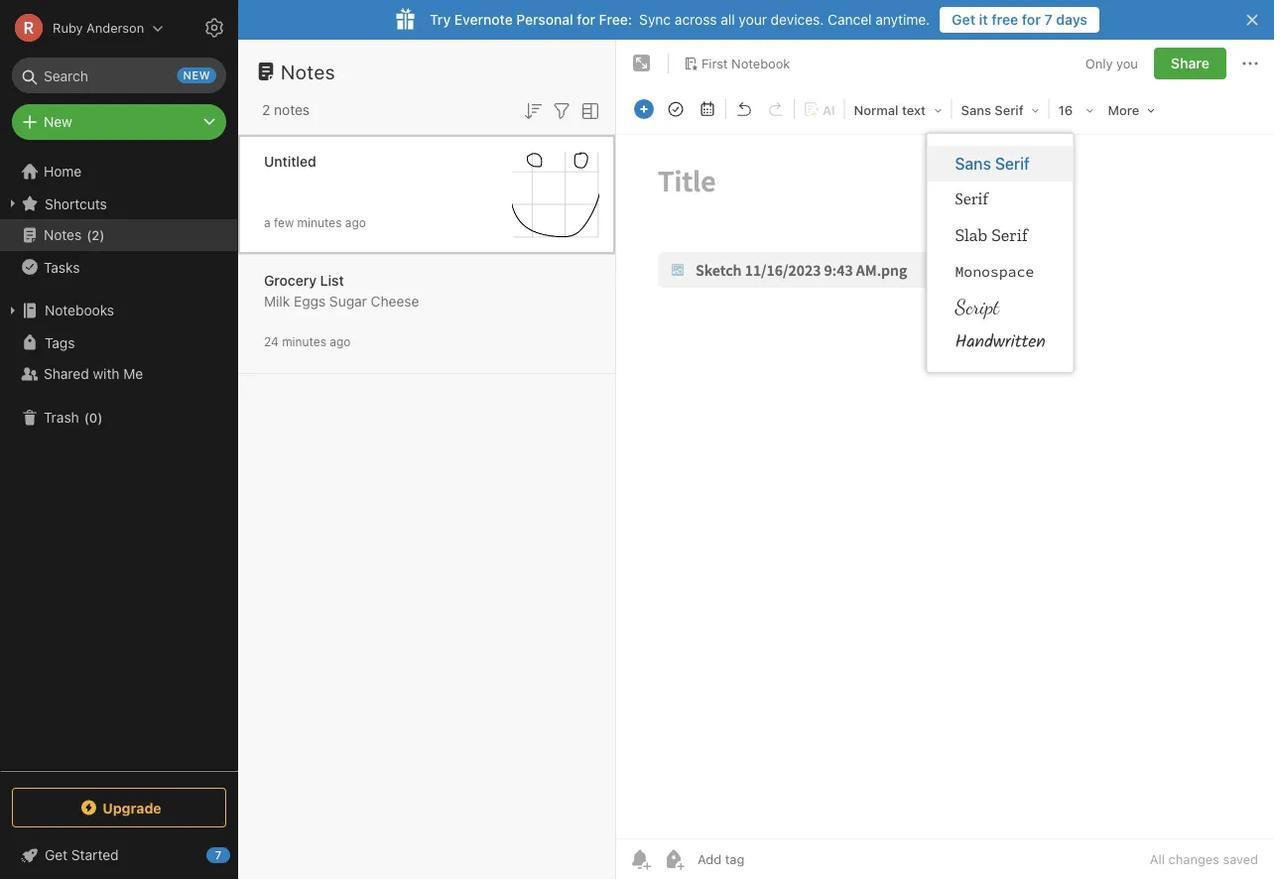 Task type: describe. For each thing, give the bounding box(es) containing it.
grocery
[[264, 273, 317, 289]]

get for get it free for 7 days
[[952, 11, 976, 28]]

new search field
[[26, 58, 216, 93]]

7 inside button
[[1045, 11, 1053, 28]]

trash ( 0 )
[[44, 410, 103, 426]]

new
[[183, 69, 210, 82]]

notebook
[[732, 56, 791, 71]]

Heading level field
[[847, 95, 950, 124]]

Font size field
[[1052, 95, 1102, 124]]

started
[[71, 847, 119, 864]]

you
[[1117, 56, 1139, 71]]

cancel
[[828, 11, 872, 28]]

( for trash
[[84, 410, 89, 425]]

a
[[264, 216, 271, 230]]

expand note image
[[630, 52, 654, 75]]

notebooks
[[45, 302, 114, 319]]

first notebook button
[[677, 50, 798, 77]]

eggs
[[294, 293, 326, 310]]

it
[[980, 11, 989, 28]]

shortcuts button
[[0, 188, 237, 219]]

days
[[1057, 11, 1088, 28]]

tags button
[[0, 327, 237, 358]]

share button
[[1155, 48, 1227, 79]]

grocery list
[[264, 273, 344, 289]]

serif down serif link
[[992, 224, 1028, 246]]

) for trash
[[98, 410, 103, 425]]

sync
[[640, 11, 671, 28]]

ruby anderson
[[53, 20, 144, 35]]

trash
[[44, 410, 79, 426]]

list
[[320, 273, 344, 289]]

1 vertical spatial ago
[[330, 335, 351, 349]]

handwritten
[[956, 328, 1046, 356]]

Help and Learning task checklist field
[[0, 840, 238, 872]]

expand notebooks image
[[5, 303, 21, 319]]

saved
[[1224, 852, 1259, 867]]

16
[[1059, 103, 1073, 118]]

all
[[1151, 852, 1166, 867]]

sans serif menu item
[[928, 146, 1074, 182]]

More field
[[1102, 95, 1163, 124]]

add a reminder image
[[628, 848, 652, 872]]

anytime.
[[876, 11, 930, 28]]

get it free for 7 days
[[952, 11, 1088, 28]]

normal
[[854, 103, 899, 118]]

notes for notes ( 2 )
[[44, 227, 82, 243]]

handwritten link
[[928, 325, 1074, 360]]

text
[[902, 103, 926, 118]]

get it free for 7 days button
[[940, 7, 1100, 33]]

try evernote personal for free: sync across all your devices. cancel anytime.
[[430, 11, 930, 28]]

all
[[721, 11, 735, 28]]

me
[[123, 366, 143, 382]]

script handwritten
[[956, 294, 1046, 356]]

new button
[[12, 104, 226, 140]]

only
[[1086, 56, 1113, 71]]

task image
[[662, 95, 690, 123]]

upgrade
[[103, 800, 162, 816]]

slab serif link
[[928, 217, 1074, 253]]

24 minutes ago
[[264, 335, 351, 349]]

serif up "slab"
[[956, 190, 989, 209]]

cheese
[[371, 293, 419, 310]]

calendar event image
[[694, 95, 722, 123]]

dropdown list menu
[[928, 146, 1074, 360]]

Sort options field
[[521, 97, 545, 123]]

7 inside help and learning task checklist field
[[215, 849, 222, 862]]

Account field
[[0, 8, 164, 48]]

serif inside field
[[995, 103, 1024, 118]]

few
[[274, 216, 294, 230]]

changes
[[1169, 852, 1220, 867]]

tree containing home
[[0, 156, 238, 770]]

0 vertical spatial minutes
[[297, 216, 342, 230]]

) for notes
[[100, 228, 105, 242]]

all changes saved
[[1151, 852, 1259, 867]]

24
[[264, 335, 279, 349]]



Task type: vqa. For each thing, say whether or not it's contained in the screenshot.
New Popup Button
yes



Task type: locate. For each thing, give the bounding box(es) containing it.
0 horizontal spatial get
[[45, 847, 68, 864]]

notes inside tree
[[44, 227, 82, 243]]

0 vertical spatial ago
[[345, 216, 366, 230]]

Add filters field
[[550, 97, 574, 123]]

7 left click to collapse image
[[215, 849, 222, 862]]

milk eggs sugar cheese
[[264, 293, 419, 310]]

new
[[44, 114, 72, 130]]

serif inside menu item
[[996, 154, 1030, 173]]

only you
[[1086, 56, 1139, 71]]

) right trash
[[98, 410, 103, 425]]

script
[[956, 294, 1000, 319]]

normal text
[[854, 103, 926, 118]]

across
[[675, 11, 717, 28]]

( inside trash ( 0 )
[[84, 410, 89, 425]]

serif link
[[928, 182, 1074, 217]]

undo image
[[731, 95, 759, 123]]

for
[[577, 11, 596, 28], [1022, 11, 1041, 28]]

notes
[[281, 60, 336, 83], [44, 227, 82, 243]]

2 notes
[[262, 102, 310, 118]]

Search text field
[[26, 58, 212, 93]]

1 horizontal spatial notes
[[281, 60, 336, 83]]

0 vertical spatial (
[[87, 228, 92, 242]]

devices.
[[771, 11, 824, 28]]

get inside button
[[952, 11, 976, 28]]

untitled
[[264, 153, 316, 170]]

sans serif inside menu item
[[956, 154, 1030, 173]]

free
[[992, 11, 1019, 28]]

minutes right few
[[297, 216, 342, 230]]

0 vertical spatial sans
[[962, 103, 992, 118]]

for right free
[[1022, 11, 1041, 28]]

Add tag field
[[696, 851, 845, 868]]

get inside help and learning task checklist field
[[45, 847, 68, 864]]

2 left notes
[[262, 102, 270, 118]]

try
[[430, 11, 451, 28]]

upgrade button
[[12, 788, 226, 828]]

7 left days
[[1045, 11, 1053, 28]]

a few minutes ago
[[264, 216, 366, 230]]

monospace link
[[928, 253, 1074, 289]]

for for free:
[[577, 11, 596, 28]]

get for get started
[[45, 847, 68, 864]]

notes ( 2 )
[[44, 227, 105, 243]]

ruby
[[53, 20, 83, 35]]

1 horizontal spatial 2
[[262, 102, 270, 118]]

( inside notes ( 2 )
[[87, 228, 92, 242]]

shared
[[44, 366, 89, 382]]

More actions field
[[1239, 48, 1263, 79]]

serif up serif link
[[996, 154, 1030, 173]]

milk
[[264, 293, 290, 310]]

1 vertical spatial notes
[[44, 227, 82, 243]]

ago right few
[[345, 216, 366, 230]]

1 vertical spatial 2
[[92, 228, 100, 242]]

share
[[1171, 55, 1210, 71]]

tasks button
[[0, 251, 237, 283]]

for left 'free:'
[[577, 11, 596, 28]]

1 horizontal spatial get
[[952, 11, 976, 28]]

Insert field
[[629, 95, 659, 123]]

get left started
[[45, 847, 68, 864]]

more actions image
[[1239, 52, 1263, 75]]

minutes right 24
[[282, 335, 327, 349]]

( right trash
[[84, 410, 89, 425]]

View options field
[[574, 97, 603, 123]]

your
[[739, 11, 767, 28]]

1 vertical spatial get
[[45, 847, 68, 864]]

0
[[89, 410, 98, 425]]

slab serif
[[956, 224, 1028, 246]]

0 vertical spatial notes
[[281, 60, 336, 83]]

sans serif inside field
[[962, 103, 1024, 118]]

tags
[[45, 334, 75, 351]]

1 for from the left
[[577, 11, 596, 28]]

2 inside notes ( 2 )
[[92, 228, 100, 242]]

1 horizontal spatial 7
[[1045, 11, 1053, 28]]

2
[[262, 102, 270, 118], [92, 228, 100, 242]]

) inside notes ( 2 )
[[100, 228, 105, 242]]

2 down shortcuts at the top left of the page
[[92, 228, 100, 242]]

1 vertical spatial (
[[84, 410, 89, 425]]

get left it
[[952, 11, 976, 28]]

sans serif up serif link
[[956, 154, 1030, 173]]

sans
[[962, 103, 992, 118], [956, 154, 992, 173]]

0 vertical spatial 2
[[262, 102, 270, 118]]

script link
[[928, 289, 1074, 325]]

sans up sans serif link
[[962, 103, 992, 118]]

free:
[[599, 11, 633, 28]]

ago down milk eggs sugar cheese
[[330, 335, 351, 349]]

notes up notes
[[281, 60, 336, 83]]

2 for from the left
[[1022, 11, 1041, 28]]

slab
[[956, 224, 988, 246]]

0 vertical spatial get
[[952, 11, 976, 28]]

) inside trash ( 0 )
[[98, 410, 103, 425]]

for for 7
[[1022, 11, 1041, 28]]

notes for notes
[[281, 60, 336, 83]]

sans serif link
[[928, 146, 1074, 182]]

monospace
[[956, 262, 1035, 280]]

sugar
[[330, 293, 367, 310]]

notes inside note list element
[[281, 60, 336, 83]]

0 horizontal spatial for
[[577, 11, 596, 28]]

evernote
[[455, 11, 513, 28]]

1 vertical spatial 7
[[215, 849, 222, 862]]

personal
[[517, 11, 574, 28]]

0 horizontal spatial notes
[[44, 227, 82, 243]]

tasks
[[44, 259, 80, 275]]

2 inside note list element
[[262, 102, 270, 118]]

)
[[100, 228, 105, 242], [98, 410, 103, 425]]

1 vertical spatial minutes
[[282, 335, 327, 349]]

0 vertical spatial sans serif
[[962, 103, 1024, 118]]

0 horizontal spatial 2
[[92, 228, 100, 242]]

1 vertical spatial )
[[98, 410, 103, 425]]

1 vertical spatial sans
[[956, 154, 992, 173]]

minutes
[[297, 216, 342, 230], [282, 335, 327, 349]]

first notebook
[[702, 56, 791, 71]]

add tag image
[[662, 848, 686, 872]]

notes up tasks
[[44, 227, 82, 243]]

ago
[[345, 216, 366, 230], [330, 335, 351, 349]]

0 vertical spatial 7
[[1045, 11, 1053, 28]]

shared with me link
[[0, 358, 237, 390]]

settings image
[[203, 16, 226, 40]]

first
[[702, 56, 728, 71]]

home link
[[0, 156, 238, 188]]

thumbnail image
[[512, 151, 600, 239]]

for inside button
[[1022, 11, 1041, 28]]

more
[[1109, 103, 1140, 118]]

Font family field
[[955, 95, 1047, 124]]

7
[[1045, 11, 1053, 28], [215, 849, 222, 862]]

notebooks link
[[0, 295, 237, 327]]

sans serif up sans serif link
[[962, 103, 1024, 118]]

sans up serif link
[[956, 154, 992, 173]]

anderson
[[87, 20, 144, 35]]

click to collapse image
[[231, 843, 246, 867]]

serif up sans serif link
[[995, 103, 1024, 118]]

shortcuts
[[45, 195, 107, 212]]

home
[[44, 163, 82, 180]]

get started
[[45, 847, 119, 864]]

0 horizontal spatial 7
[[215, 849, 222, 862]]

tree
[[0, 156, 238, 770]]

get
[[952, 11, 976, 28], [45, 847, 68, 864]]

note window element
[[617, 40, 1275, 880]]

1 vertical spatial sans serif
[[956, 154, 1030, 173]]

serif
[[995, 103, 1024, 118], [996, 154, 1030, 173], [956, 190, 989, 209], [992, 224, 1028, 246]]

1 horizontal spatial for
[[1022, 11, 1041, 28]]

( for notes
[[87, 228, 92, 242]]

notes
[[274, 102, 310, 118]]

sans inside sans serif link
[[956, 154, 992, 173]]

add filters image
[[550, 99, 574, 123]]

( down shortcuts at the top left of the page
[[87, 228, 92, 242]]

with
[[93, 366, 120, 382]]

shared with me
[[44, 366, 143, 382]]

note list element
[[238, 40, 617, 880]]

sans inside sans serif field
[[962, 103, 992, 118]]

Note Editor text field
[[617, 135, 1275, 839]]

) down 'shortcuts' button
[[100, 228, 105, 242]]

0 vertical spatial )
[[100, 228, 105, 242]]



